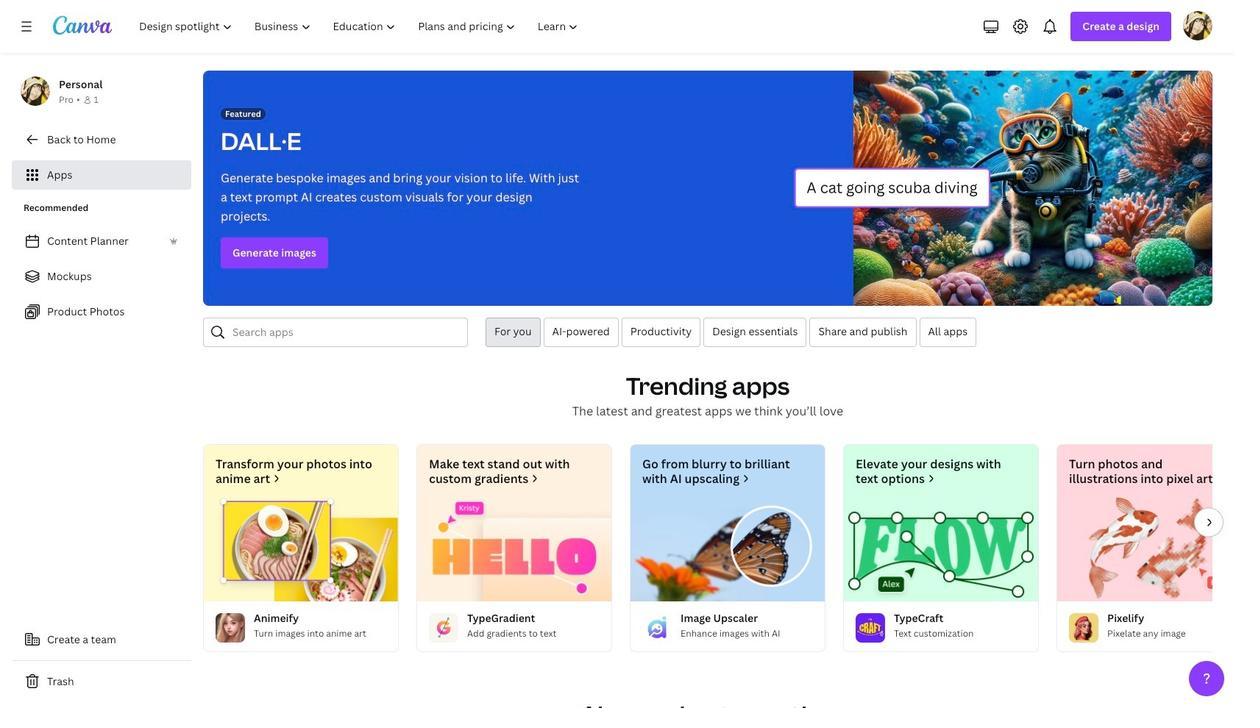 Task type: locate. For each thing, give the bounding box(es) containing it.
0 vertical spatial typecraft image
[[844, 498, 1039, 602]]

typegradient image
[[417, 498, 612, 602]]

animeify image
[[204, 498, 398, 602], [216, 614, 245, 643]]

0 vertical spatial pixelify image
[[1058, 498, 1237, 602]]

top level navigation element
[[130, 12, 591, 41]]

0 vertical spatial image upscaler image
[[631, 498, 825, 602]]

list
[[12, 227, 191, 327]]

pixelify image
[[1058, 498, 1237, 602], [1070, 614, 1099, 643]]

0 vertical spatial animeify image
[[204, 498, 398, 602]]

image upscaler image
[[631, 498, 825, 602], [643, 614, 672, 643]]

1 vertical spatial typecraft image
[[856, 614, 886, 643]]

typecraft image
[[844, 498, 1039, 602], [856, 614, 886, 643]]



Task type: describe. For each thing, give the bounding box(es) containing it.
an image with a cursor next to a text box containing the prompt "a cat going scuba diving" to generate an image. the generated image of a cat doing scuba diving is behind the text box. image
[[794, 71, 1213, 306]]

typegradient image
[[429, 614, 459, 643]]

1 vertical spatial animeify image
[[216, 614, 245, 643]]

1 vertical spatial image upscaler image
[[643, 614, 672, 643]]

stephanie aranda image
[[1184, 11, 1213, 40]]

Input field to search for apps search field
[[233, 319, 459, 347]]

1 vertical spatial pixelify image
[[1070, 614, 1099, 643]]



Task type: vqa. For each thing, say whether or not it's contained in the screenshot.
TypeGradient image
yes



